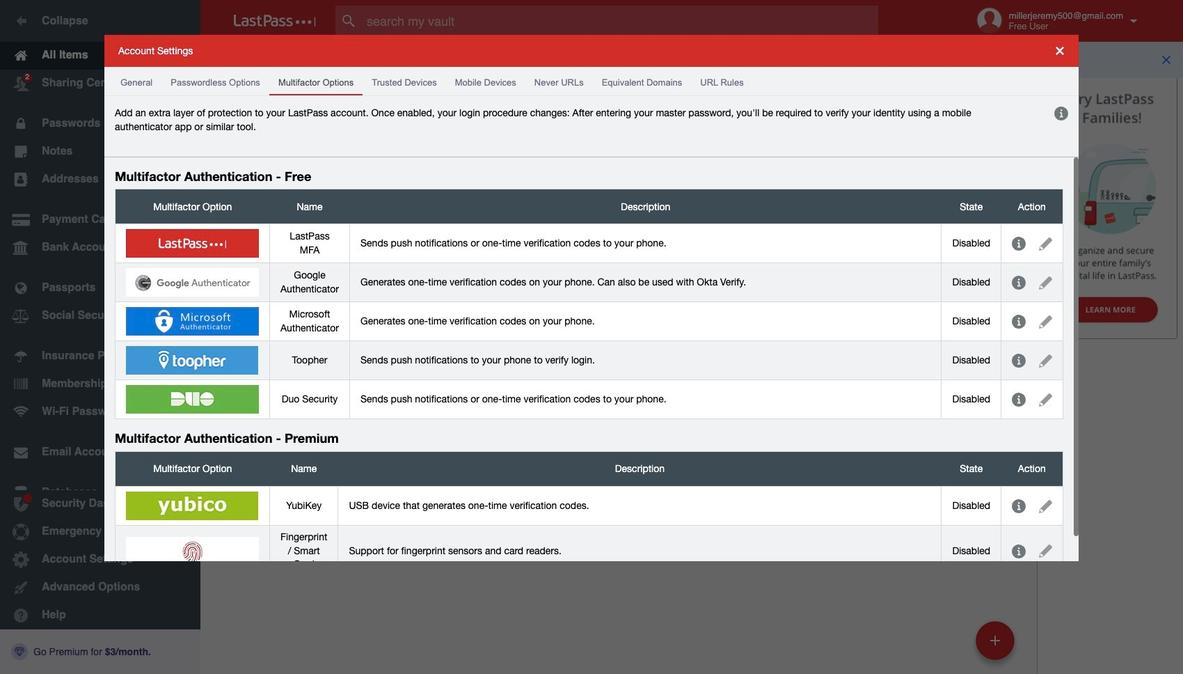 Task type: describe. For each thing, give the bounding box(es) containing it.
search my vault text field
[[336, 6, 906, 36]]

new item navigation
[[971, 617, 1024, 674]]



Task type: vqa. For each thing, say whether or not it's contained in the screenshot.
Main Navigation navigation
yes



Task type: locate. For each thing, give the bounding box(es) containing it.
main navigation navigation
[[0, 0, 201, 674]]

Search search field
[[336, 6, 906, 36]]

new item image
[[991, 635, 1001, 645]]

vault options navigation
[[201, 42, 1038, 84]]

lastpass image
[[234, 15, 316, 27]]



